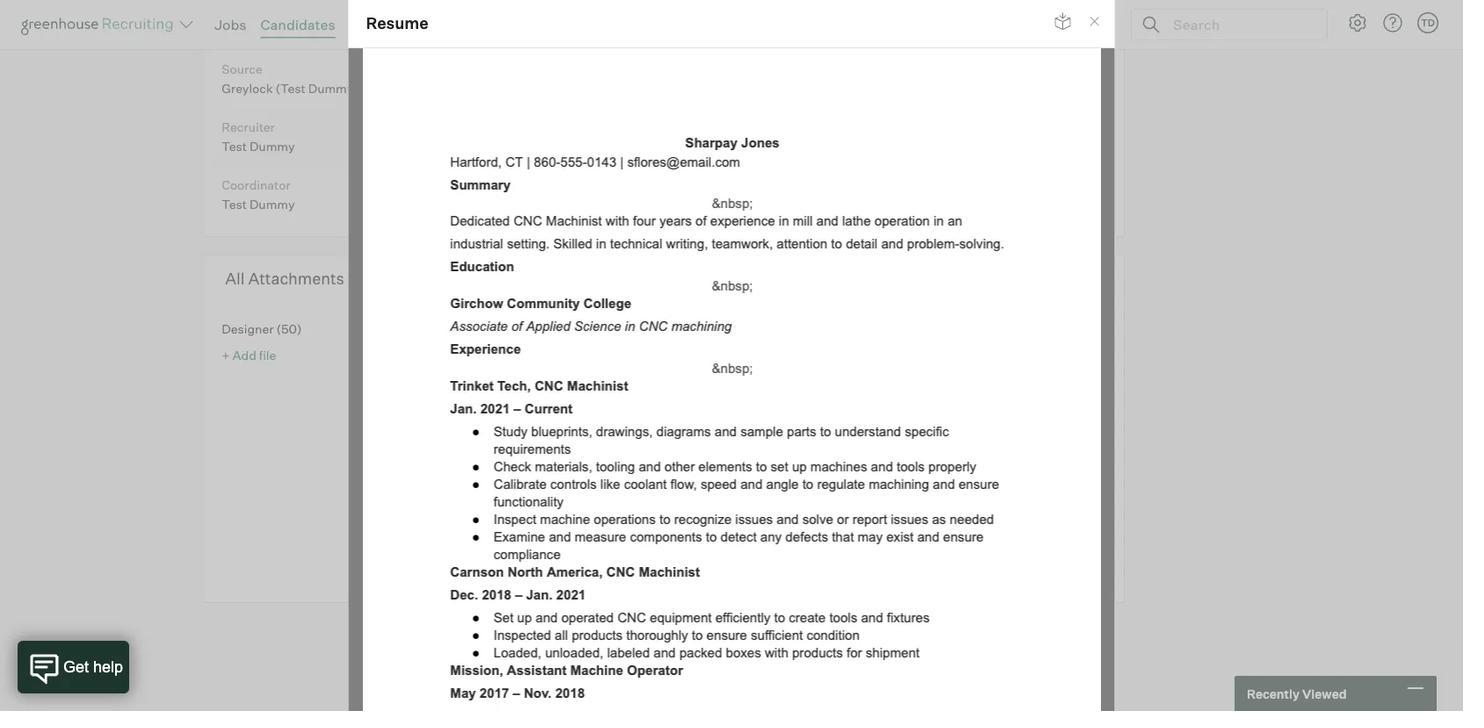 Task type: vqa. For each thing, say whether or not it's contained in the screenshot.
leftmost "of"
no



Task type: locate. For each thing, give the bounding box(es) containing it.
source & responsibility
[[225, 3, 401, 23]]

source left &
[[225, 3, 278, 23]]

test for coordinator test dummy
[[222, 196, 247, 212]]

source up the greylock
[[222, 62, 263, 77]]

2 test from the top
[[222, 196, 247, 212]]

candidates
[[261, 16, 335, 33]]

integrations link
[[416, 16, 496, 33]]

add
[[233, 348, 256, 363]]

all attachments
[[225, 269, 344, 289]]

source inside source greylock (test dummy)
[[222, 62, 263, 77]]

dummy inside coordinator test dummy
[[250, 196, 295, 212]]

2 dummy from the top
[[250, 196, 295, 212]]

configure image
[[1347, 12, 1368, 33]]

close image
[[1088, 15, 1102, 29]]

resume
[[366, 13, 429, 33]]

td button
[[1414, 9, 1442, 37]]

attachments
[[248, 269, 344, 289]]

Search text field
[[1169, 12, 1311, 37]]

reports link
[[349, 16, 402, 33]]

test
[[222, 139, 247, 154], [222, 196, 247, 212]]

integrations
[[416, 16, 496, 33]]

test inside recruiter test dummy
[[222, 139, 247, 154]]

dummy inside recruiter test dummy
[[250, 139, 295, 154]]

1 vertical spatial test
[[222, 196, 247, 212]]

test down recruiter
[[222, 139, 247, 154]]

source
[[225, 3, 278, 23], [222, 62, 263, 77]]

0 vertical spatial source
[[225, 3, 278, 23]]

1 vertical spatial source
[[222, 62, 263, 77]]

designer (50)
[[222, 322, 302, 337]]

recruiter test dummy
[[222, 119, 295, 154]]

td button
[[1418, 12, 1439, 33]]

1 dummy from the top
[[250, 139, 295, 154]]

candidates link
[[261, 16, 335, 33]]

test inside coordinator test dummy
[[222, 196, 247, 212]]

1 test from the top
[[222, 139, 247, 154]]

greenhouse recruiting image
[[21, 14, 179, 35]]

dummy
[[250, 139, 295, 154], [250, 196, 295, 212]]

designer
[[222, 322, 274, 337]]

dummy for recruiter
[[250, 139, 295, 154]]

viewed
[[1302, 687, 1347, 702]]

0 vertical spatial test
[[222, 139, 247, 154]]

source for source greylock (test dummy)
[[222, 62, 263, 77]]

td
[[1421, 17, 1435, 29]]

dummy down recruiter
[[250, 139, 295, 154]]

source greylock (test dummy)
[[222, 62, 361, 96]]

test down coordinator at the left top
[[222, 196, 247, 212]]

0 vertical spatial dummy
[[250, 139, 295, 154]]

greylock
[[222, 81, 273, 96]]

dummy down coordinator at the left top
[[250, 196, 295, 212]]

1 vertical spatial dummy
[[250, 196, 295, 212]]



Task type: describe. For each thing, give the bounding box(es) containing it.
(test
[[276, 81, 306, 96]]

reports
[[349, 16, 402, 33]]

+
[[222, 348, 230, 363]]

recently
[[1247, 687, 1300, 702]]

+ add file link
[[222, 348, 276, 363]]

+ add file
[[222, 348, 276, 363]]

recruiter
[[222, 119, 275, 135]]

&
[[281, 3, 293, 23]]

jobs
[[214, 16, 247, 33]]

source for source & responsibility
[[225, 3, 278, 23]]

recently viewed
[[1247, 687, 1347, 702]]

jobs link
[[214, 16, 247, 33]]

(50)
[[276, 322, 302, 337]]

coordinator test dummy
[[222, 177, 295, 212]]

all
[[225, 269, 245, 289]]

test for recruiter test dummy
[[222, 139, 247, 154]]

file
[[259, 348, 276, 363]]

dummy)
[[308, 81, 358, 96]]

dummy for coordinator
[[250, 196, 295, 212]]

responsibility
[[296, 3, 401, 23]]

coordinator
[[222, 177, 291, 193]]



